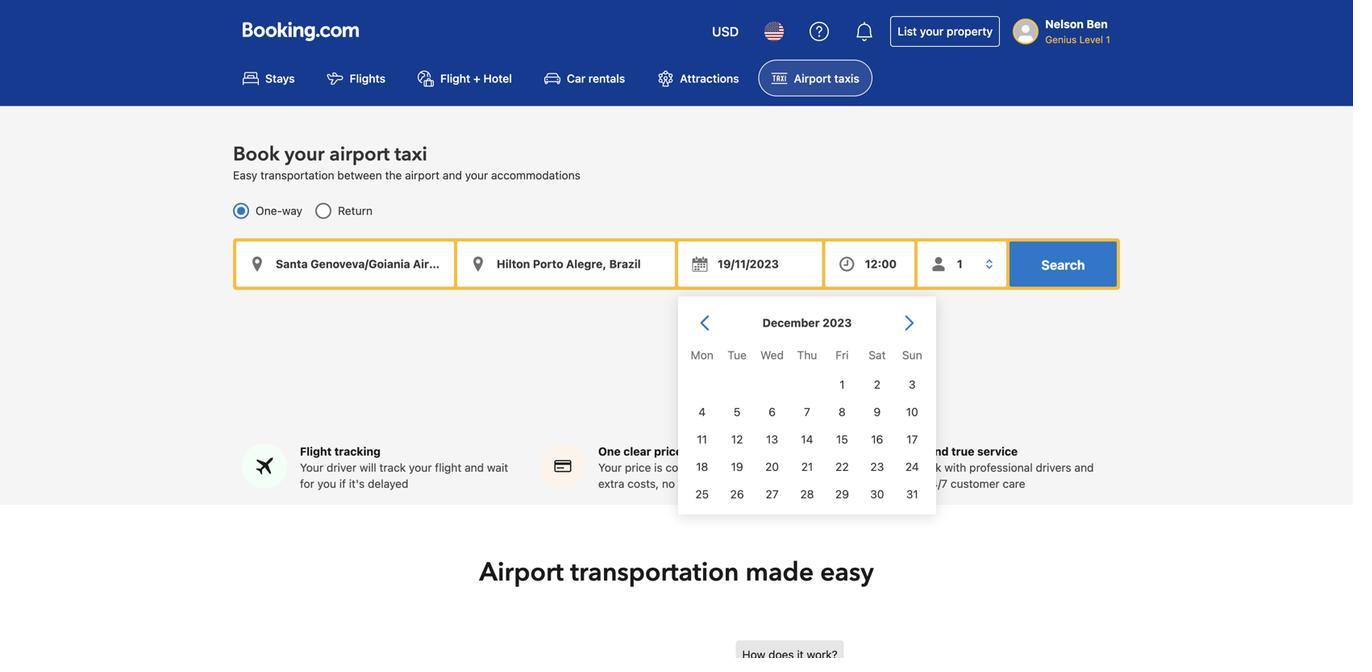 Task type: locate. For each thing, give the bounding box(es) containing it.
airport up between
[[330, 141, 390, 168]]

you
[[318, 477, 336, 491]]

december 2023
[[763, 316, 852, 329]]

1 vertical spatial 1
[[840, 378, 845, 391]]

flight inside flight tracking your driver will track your flight and wait for you if it's delayed
[[300, 445, 332, 458]]

1 vertical spatial airport
[[480, 555, 564, 590]]

1 horizontal spatial flight
[[441, 72, 471, 85]]

your right track
[[409, 461, 432, 474]]

21
[[802, 460, 813, 473]]

thu
[[798, 348, 818, 362]]

flight up driver
[[300, 445, 332, 458]]

18
[[696, 460, 709, 473]]

0 vertical spatial no
[[776, 461, 789, 474]]

1 horizontal spatial 1
[[1106, 34, 1111, 45]]

we
[[897, 461, 914, 474]]

25
[[696, 488, 709, 501]]

0 vertical spatial airport
[[794, 72, 832, 85]]

23
[[871, 460, 884, 473]]

list your property link
[[891, 16, 1001, 47]]

one-way
[[256, 204, 303, 217]]

taxi
[[395, 141, 428, 168]]

21 button
[[790, 453, 825, 481]]

and right the
[[443, 168, 462, 182]]

10 button
[[895, 398, 930, 426]]

drivers
[[1036, 461, 1072, 474]]

1 your from the left
[[300, 461, 324, 474]]

15
[[837, 433, 849, 446]]

Enter destination text field
[[457, 241, 675, 287]]

1 horizontal spatial your
[[599, 461, 622, 474]]

22 button
[[825, 453, 860, 481]]

1
[[1106, 34, 1111, 45], [840, 378, 845, 391]]

booking airport taxi image
[[736, 641, 1075, 658]]

0 horizontal spatial price
[[625, 461, 651, 474]]

16 button
[[860, 426, 895, 453]]

0 vertical spatial 1
[[1106, 34, 1111, 45]]

5 button
[[720, 398, 755, 426]]

ben
[[1087, 17, 1108, 31]]

1 vertical spatial price
[[625, 461, 651, 474]]

1 horizontal spatial transportation
[[570, 555, 739, 590]]

flight for flight + hotel
[[441, 72, 471, 85]]

–
[[766, 461, 773, 474]]

1 horizontal spatial airport
[[794, 72, 832, 85]]

taxis
[[835, 72, 860, 85]]

12
[[732, 433, 743, 446]]

price down clear
[[625, 461, 651, 474]]

0 horizontal spatial your
[[300, 461, 324, 474]]

20 button
[[755, 453, 790, 481]]

car rentals
[[567, 72, 625, 85]]

required
[[706, 477, 749, 491]]

16
[[872, 433, 884, 446]]

made
[[746, 555, 814, 590]]

costs,
[[628, 477, 659, 491]]

24/7
[[925, 477, 948, 491]]

19/11/2023
[[718, 257, 779, 271]]

12:00
[[865, 257, 897, 271]]

driver
[[327, 461, 357, 474]]

12 button
[[720, 426, 755, 453]]

attractions link
[[645, 60, 752, 96]]

service
[[978, 445, 1018, 458]]

property
[[947, 25, 993, 38]]

book your airport taxi easy transportation between the airport and your accommodations
[[233, 141, 581, 182]]

search
[[1042, 257, 1086, 273]]

clear
[[624, 445, 652, 458]]

and right drivers
[[1075, 461, 1094, 474]]

no right '–' at right bottom
[[776, 461, 789, 474]]

your up for
[[300, 461, 324, 474]]

0 horizontal spatial 1
[[840, 378, 845, 391]]

list your property
[[898, 25, 993, 38]]

your
[[920, 25, 944, 38], [285, 141, 325, 168], [465, 168, 488, 182], [409, 461, 432, 474]]

your inside one clear price your price is confirmed up front – no extra costs, no cash required
[[599, 461, 622, 474]]

15 button
[[825, 426, 860, 453]]

1 horizontal spatial airport
[[405, 168, 440, 182]]

no down is
[[662, 477, 675, 491]]

0 horizontal spatial airport
[[480, 555, 564, 590]]

31 button
[[895, 481, 930, 508]]

airport taxis
[[794, 72, 860, 85]]

flight left +
[[441, 72, 471, 85]]

14
[[801, 433, 814, 446]]

7
[[804, 405, 811, 419]]

0 vertical spatial transportation
[[261, 168, 334, 182]]

1 up 8
[[840, 378, 845, 391]]

and up work
[[928, 445, 949, 458]]

2 your from the left
[[599, 461, 622, 474]]

one-
[[256, 204, 282, 217]]

price
[[654, 445, 683, 458], [625, 461, 651, 474]]

one
[[599, 445, 621, 458]]

1 horizontal spatial price
[[654, 445, 683, 458]]

cash
[[678, 477, 703, 491]]

flight + hotel link
[[405, 60, 525, 96]]

your inside flight tracking your driver will track your flight and wait for you if it's delayed
[[300, 461, 324, 474]]

wait
[[487, 461, 509, 474]]

usd button
[[703, 12, 749, 51]]

with
[[945, 461, 967, 474]]

tue
[[728, 348, 747, 362]]

0 horizontal spatial no
[[662, 477, 675, 491]]

your down one
[[599, 461, 622, 474]]

0 vertical spatial flight
[[441, 72, 471, 85]]

0 horizontal spatial transportation
[[261, 168, 334, 182]]

8
[[839, 405, 846, 419]]

28
[[801, 488, 814, 501]]

4 button
[[685, 398, 720, 426]]

rentals
[[589, 72, 625, 85]]

transportation inside book your airport taxi easy transportation between the airport and your accommodations
[[261, 168, 334, 182]]

and left wait
[[465, 461, 484, 474]]

23 button
[[860, 453, 895, 481]]

1 inside button
[[840, 378, 845, 391]]

booking.com online hotel reservations image
[[243, 22, 359, 41]]

11
[[697, 433, 708, 446]]

1 vertical spatial airport
[[405, 168, 440, 182]]

10
[[907, 405, 919, 419]]

attractions
[[680, 72, 739, 85]]

0 horizontal spatial airport
[[330, 141, 390, 168]]

tracking
[[335, 445, 381, 458]]

and inside flight tracking your driver will track your flight and wait for you if it's delayed
[[465, 461, 484, 474]]

1 vertical spatial no
[[662, 477, 675, 491]]

your right list
[[920, 25, 944, 38]]

1 vertical spatial flight
[[300, 445, 332, 458]]

19
[[731, 460, 744, 473]]

airport down taxi
[[405, 168, 440, 182]]

24 button
[[895, 453, 930, 481]]

one clear price your price is confirmed up front – no extra costs, no cash required
[[599, 445, 789, 491]]

19/11/2023 button
[[678, 241, 823, 287]]

0 horizontal spatial flight
[[300, 445, 332, 458]]

1 inside "nelson ben genius level 1"
[[1106, 34, 1111, 45]]

front
[[738, 461, 763, 474]]

book
[[233, 141, 280, 168]]

price up is
[[654, 445, 683, 458]]

13 button
[[755, 426, 790, 453]]

1 right level
[[1106, 34, 1111, 45]]

27
[[766, 488, 779, 501]]

the
[[385, 168, 402, 182]]

your right book
[[285, 141, 325, 168]]



Task type: vqa. For each thing, say whether or not it's contained in the screenshot.


Task type: describe. For each thing, give the bounding box(es) containing it.
extra
[[599, 477, 625, 491]]

0 vertical spatial airport
[[330, 141, 390, 168]]

confirmed
[[666, 461, 719, 474]]

13
[[766, 433, 779, 446]]

if
[[339, 477, 346, 491]]

nelson ben genius level 1
[[1046, 17, 1111, 45]]

stays
[[265, 72, 295, 85]]

flight
[[435, 461, 462, 474]]

flights link
[[314, 60, 399, 96]]

4
[[699, 405, 706, 419]]

tried
[[897, 445, 926, 458]]

airport for airport taxis
[[794, 72, 832, 85]]

will
[[360, 461, 376, 474]]

26
[[731, 488, 744, 501]]

fri
[[836, 348, 849, 362]]

12:00 button
[[826, 241, 915, 287]]

29
[[836, 488, 849, 501]]

easy
[[821, 555, 874, 590]]

Enter pick-up location text field
[[236, 241, 454, 287]]

flight + hotel
[[441, 72, 512, 85]]

25 button
[[685, 481, 720, 508]]

6 button
[[755, 398, 790, 426]]

8 button
[[825, 398, 860, 426]]

19 button
[[720, 453, 755, 481]]

usd
[[712, 24, 739, 39]]

mon
[[691, 348, 714, 362]]

9
[[874, 405, 881, 419]]

level
[[1080, 34, 1104, 45]]

28 button
[[790, 481, 825, 508]]

car
[[567, 72, 586, 85]]

flights
[[350, 72, 386, 85]]

0 vertical spatial price
[[654, 445, 683, 458]]

list
[[898, 25, 917, 38]]

18 button
[[685, 453, 720, 481]]

sat
[[869, 348, 886, 362]]

hotel
[[484, 72, 512, 85]]

care
[[1003, 477, 1026, 491]]

1 vertical spatial transportation
[[570, 555, 739, 590]]

2 button
[[860, 371, 895, 398]]

easy
[[233, 168, 258, 182]]

14 button
[[790, 426, 825, 453]]

1 horizontal spatial no
[[776, 461, 789, 474]]

nelson
[[1046, 17, 1084, 31]]

flight tracking your driver will track your flight and wait for you if it's delayed
[[300, 445, 509, 491]]

1 button
[[825, 371, 860, 398]]

tried and true service we work with professional drivers and have 24/7 customer care
[[897, 445, 1094, 491]]

customer
[[951, 477, 1000, 491]]

30
[[871, 488, 885, 501]]

9 button
[[860, 398, 895, 426]]

3
[[909, 378, 916, 391]]

delayed
[[368, 477, 409, 491]]

flight for flight tracking your driver will track your flight and wait for you if it's delayed
[[300, 445, 332, 458]]

your left accommodations
[[465, 168, 488, 182]]

have
[[897, 477, 922, 491]]

true
[[952, 445, 975, 458]]

return
[[338, 204, 373, 217]]

and inside book your airport taxi easy transportation between the airport and your accommodations
[[443, 168, 462, 182]]

3 button
[[895, 371, 930, 398]]

december
[[763, 316, 820, 329]]

car rentals link
[[532, 60, 638, 96]]

up
[[722, 461, 735, 474]]

27 button
[[755, 481, 790, 508]]

your inside flight tracking your driver will track your flight and wait for you if it's delayed
[[409, 461, 432, 474]]

2023
[[823, 316, 852, 329]]

airport for airport transportation made easy
[[480, 555, 564, 590]]

30 button
[[860, 481, 895, 508]]

search button
[[1010, 241, 1117, 287]]

accommodations
[[491, 168, 581, 182]]

17
[[907, 433, 918, 446]]

11 button
[[685, 426, 720, 453]]

airport taxis link
[[759, 60, 873, 96]]

between
[[338, 168, 382, 182]]

professional
[[970, 461, 1033, 474]]

work
[[917, 461, 942, 474]]

for
[[300, 477, 315, 491]]

it's
[[349, 477, 365, 491]]



